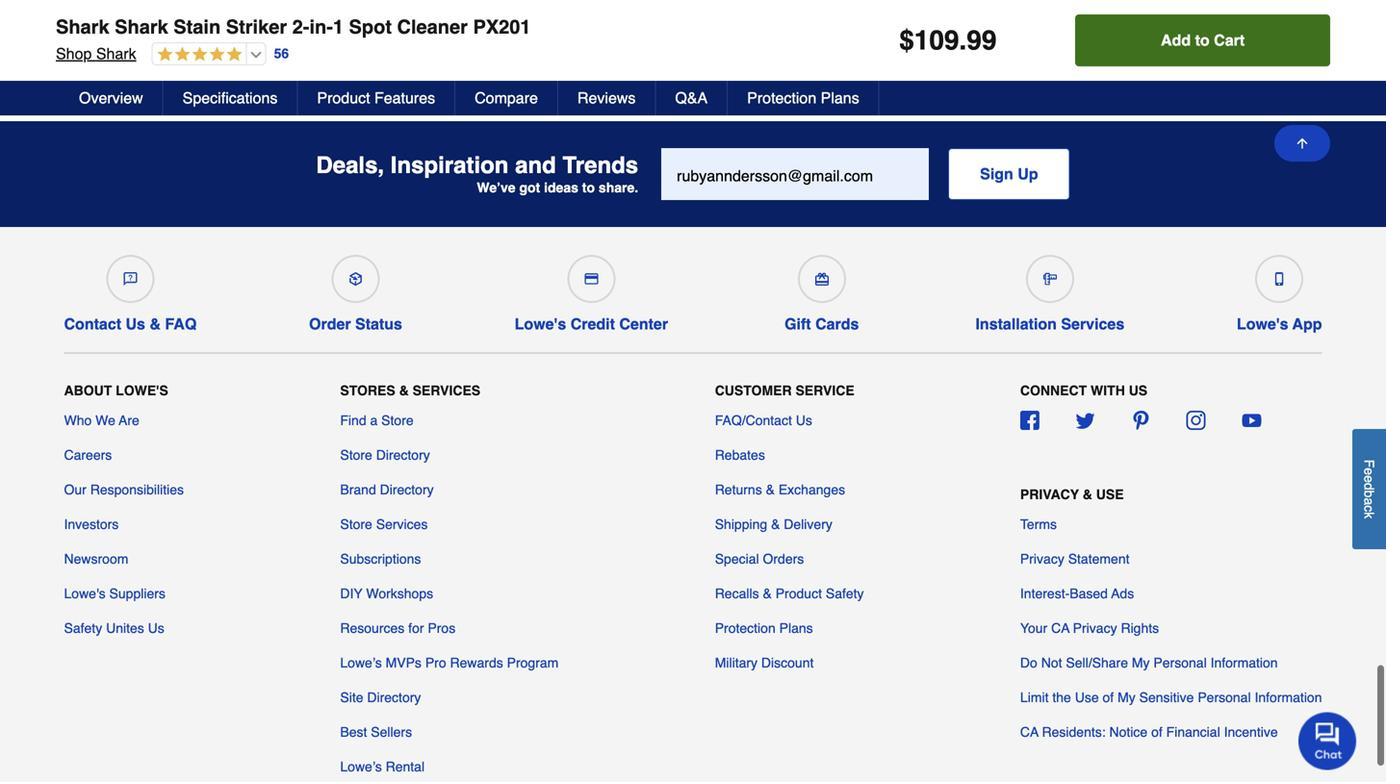 Task type: locate. For each thing, give the bounding box(es) containing it.
about
[[64, 383, 112, 398]]

shipping
[[715, 517, 767, 532]]

lowe's mvps pro rewards program
[[340, 655, 559, 671]]

carpet for shark
[[148, 71, 197, 88]]

use right the
[[1075, 690, 1099, 705]]

1 carpet from the left
[[148, 71, 197, 88]]

directory for site directory
[[367, 690, 421, 705]]

0 horizontal spatial carpet
[[148, 71, 197, 88]]

1 vertical spatial protection plans
[[715, 621, 813, 636]]

vacuums up q&a
[[689, 71, 756, 88]]

& right 'returns' in the right of the page
[[766, 482, 775, 497]]

e
[[1362, 468, 1377, 475], [1362, 475, 1377, 483]]

we've
[[477, 180, 516, 195]]

store directory link
[[340, 445, 430, 465]]

privacy up terms link
[[1020, 487, 1079, 502]]

1 vertical spatial protection
[[715, 621, 776, 636]]

0 vertical spatial protection
[[747, 89, 817, 107]]

109
[[914, 25, 959, 56]]

vacuums for shark robotic vacuums
[[689, 71, 756, 88]]

twitter image
[[1076, 411, 1095, 430]]

1 vertical spatial safety
[[64, 621, 102, 636]]

2 horizontal spatial cleaners
[[1256, 71, 1321, 88]]

orders
[[763, 551, 804, 567]]

protection plans up email address email field
[[747, 89, 859, 107]]

1 vertical spatial lowe's
[[340, 759, 382, 775]]

based
[[1070, 586, 1108, 601]]

protection down recalls
[[715, 621, 776, 636]]

privacy up interest-
[[1020, 551, 1064, 567]]

& up statement
[[1083, 487, 1092, 502]]

pinterest image
[[1131, 411, 1150, 430]]

who we are link
[[64, 411, 139, 430]]

1 horizontal spatial a
[[1362, 498, 1377, 505]]

safety down delivery in the bottom right of the page
[[826, 586, 864, 601]]

us
[[126, 315, 145, 333], [796, 413, 812, 428], [148, 621, 164, 636]]

protection inside button
[[747, 89, 817, 107]]

a
[[370, 413, 378, 428], [1362, 498, 1377, 505]]

shark stick vacuums link
[[313, 58, 533, 102]]

our responsibilities
[[64, 482, 184, 497]]

reviews button
[[558, 81, 656, 116]]

investors link
[[64, 515, 119, 534]]

vacuums inside shark robotic vacuums link
[[689, 71, 756, 88]]

directory up sellers
[[367, 690, 421, 705]]

gift card image
[[815, 272, 829, 286]]

& right stores
[[399, 383, 409, 398]]

services up find a store link
[[413, 383, 480, 398]]

striker
[[226, 16, 287, 38]]

1 horizontal spatial cleaners
[[933, 71, 998, 88]]

my
[[1132, 655, 1150, 671], [1118, 690, 1136, 705]]

carpet down cart
[[1203, 71, 1251, 88]]

0 horizontal spatial a
[[370, 413, 378, 428]]

& left faq
[[150, 315, 161, 333]]

2 vertical spatial store
[[340, 517, 372, 532]]

&
[[1002, 71, 1013, 88], [150, 315, 161, 333], [399, 383, 409, 398], [766, 482, 775, 497], [1083, 487, 1092, 502], [771, 517, 780, 532], [763, 586, 772, 601]]

cleaners up the arrow up icon
[[1256, 71, 1321, 88]]

2 lowe's from the top
[[340, 759, 382, 775]]

shark steam cleaners & mops link
[[803, 58, 1090, 102]]

compare
[[475, 89, 538, 107]]

terms link
[[1020, 515, 1057, 534]]

1 horizontal spatial ca
[[1051, 621, 1070, 636]]

of right notice
[[1151, 725, 1163, 740]]

1 vertical spatial my
[[1118, 690, 1136, 705]]

chat invite button image
[[1299, 712, 1357, 771]]

personal up incentive
[[1198, 690, 1251, 705]]

product inside button
[[317, 89, 370, 107]]

1 horizontal spatial plans
[[821, 89, 859, 107]]

to right the add
[[1195, 31, 1210, 49]]

rebates link
[[715, 445, 765, 465]]

2 horizontal spatial us
[[796, 413, 812, 428]]

shark for shark steam cleaners & mops
[[835, 71, 878, 88]]

shark for shark shark stain striker 2-in-1 spot cleaner px201
[[56, 16, 109, 38]]

product left the features
[[317, 89, 370, 107]]

carpet down 4.9 stars image
[[148, 71, 197, 88]]

and
[[515, 152, 556, 178]]

lowe's for lowe's mvps pro rewards program
[[340, 655, 382, 671]]

1 horizontal spatial to
[[1195, 31, 1210, 49]]

$
[[899, 25, 914, 56]]

investors
[[64, 517, 119, 532]]

2 vacuums from the left
[[689, 71, 756, 88]]

1 vertical spatial plans
[[779, 621, 813, 636]]

shark stick vacuums
[[345, 71, 501, 88]]

shark up the overview at the top
[[101, 71, 144, 88]]

.
[[959, 25, 967, 56]]

a up k
[[1362, 498, 1377, 505]]

of for financial
[[1151, 725, 1163, 740]]

1 vertical spatial ca
[[1020, 725, 1039, 740]]

us right unites
[[148, 621, 164, 636]]

1 vertical spatial store
[[340, 447, 372, 463]]

lowe's inside "link"
[[64, 586, 106, 601]]

us for contact
[[126, 315, 145, 333]]

our responsibilities link
[[64, 480, 184, 499]]

services up connect with us
[[1061, 315, 1125, 333]]

ca down limit
[[1020, 725, 1039, 740]]

1 cleaners from the left
[[201, 71, 266, 88]]

protection plans inside button
[[747, 89, 859, 107]]

1 horizontal spatial carpet
[[1203, 71, 1251, 88]]

1 vertical spatial personal
[[1198, 690, 1251, 705]]

q&a button
[[656, 81, 728, 116]]

2 vertical spatial us
[[148, 621, 164, 636]]

shark for shark carpet cleaners
[[101, 71, 144, 88]]

arrow right image
[[1308, 70, 1327, 89]]

cleaners down .
[[933, 71, 998, 88]]

returns & exchanges link
[[715, 480, 845, 499]]

rebates
[[715, 447, 765, 463]]

store up brand
[[340, 447, 372, 463]]

product features
[[317, 89, 435, 107]]

1 horizontal spatial safety
[[826, 586, 864, 601]]

arrow up image
[[1295, 136, 1310, 151]]

1 vertical spatial us
[[796, 413, 812, 428]]

to
[[1195, 31, 1210, 49], [582, 180, 595, 195]]

3 cleaners from the left
[[1256, 71, 1321, 88]]

site directory
[[340, 690, 421, 705]]

order status
[[309, 315, 402, 333]]

store down stores & services on the left
[[381, 413, 414, 428]]

vacuums inside the shark stick vacuums link
[[433, 71, 501, 88]]

a right find
[[370, 413, 378, 428]]

directory inside store directory link
[[376, 447, 430, 463]]

dimensions image
[[1043, 272, 1057, 286]]

store
[[381, 413, 414, 428], [340, 447, 372, 463], [340, 517, 372, 532]]

protection plans up military discount
[[715, 621, 813, 636]]

directory up brand directory
[[376, 447, 430, 463]]

shark up product features
[[345, 71, 388, 88]]

pro
[[425, 655, 446, 671]]

& left mops
[[1002, 71, 1013, 88]]

use up statement
[[1096, 487, 1124, 502]]

shark inside "link"
[[835, 71, 878, 88]]

lowe's for lowe's suppliers
[[64, 586, 106, 601]]

store directory
[[340, 447, 430, 463]]

faq/contact us link
[[715, 411, 812, 430]]

0 horizontal spatial of
[[1103, 690, 1114, 705]]

privacy up sell/share
[[1073, 621, 1117, 636]]

safety unites us
[[64, 621, 164, 636]]

for
[[408, 621, 424, 636]]

us down customer service
[[796, 413, 812, 428]]

stick
[[392, 71, 429, 88]]

& inside returns & exchanges link
[[766, 482, 775, 497]]

cart
[[1214, 31, 1245, 49]]

specifications
[[183, 89, 278, 107]]

lowe's for lowe's credit center
[[515, 315, 566, 333]]

2 vertical spatial privacy
[[1073, 621, 1117, 636]]

1 vertical spatial of
[[1151, 725, 1163, 740]]

shark
[[56, 16, 109, 38], [115, 16, 168, 38], [96, 45, 136, 63], [101, 71, 144, 88], [345, 71, 388, 88], [580, 71, 623, 88], [835, 71, 878, 88]]

0 vertical spatial to
[[1195, 31, 1210, 49]]

store for services
[[340, 517, 372, 532]]

plans up sign up form in the top of the page
[[821, 89, 859, 107]]

status
[[355, 315, 402, 333]]

cleaners for portable carpet cleaners
[[1256, 71, 1321, 88]]

shark steam cleaners & mops
[[835, 71, 1058, 88]]

e up b
[[1362, 475, 1377, 483]]

0 vertical spatial ca
[[1051, 621, 1070, 636]]

shark right the shop
[[96, 45, 136, 63]]

0 vertical spatial us
[[126, 315, 145, 333]]

personal up the limit the use of my sensitive personal information
[[1154, 655, 1207, 671]]

0 horizontal spatial safety
[[64, 621, 102, 636]]

connect
[[1020, 383, 1087, 398]]

terms
[[1020, 517, 1057, 532]]

0 vertical spatial privacy
[[1020, 487, 1079, 502]]

lowe's
[[340, 655, 382, 671], [340, 759, 382, 775]]

safety unites us link
[[64, 619, 164, 638]]

shark up reviews
[[580, 71, 623, 88]]

1 vertical spatial a
[[1362, 498, 1377, 505]]

0 horizontal spatial us
[[126, 315, 145, 333]]

directory down store directory in the left of the page
[[380, 482, 434, 497]]

0 horizontal spatial plans
[[779, 621, 813, 636]]

newsroom
[[64, 551, 128, 567]]

who we are
[[64, 413, 139, 428]]

0 vertical spatial services
[[1061, 315, 1125, 333]]

2 cleaners from the left
[[933, 71, 998, 88]]

delivery
[[784, 517, 833, 532]]

youtube image
[[1242, 411, 1261, 430]]

portable carpet cleaners link
[[1105, 58, 1353, 102]]

k
[[1362, 512, 1377, 519]]

us right contact
[[126, 315, 145, 333]]

lowe's down newsroom
[[64, 586, 106, 601]]

plans inside button
[[821, 89, 859, 107]]

us for faq/contact
[[796, 413, 812, 428]]

plans
[[821, 89, 859, 107], [779, 621, 813, 636]]

store down brand
[[340, 517, 372, 532]]

cleaners inside "link"
[[933, 71, 998, 88]]

cleaners for shark steam cleaners & mops
[[933, 71, 998, 88]]

shark carpet cleaners
[[101, 71, 266, 88]]

0 horizontal spatial to
[[582, 180, 595, 195]]

1 vertical spatial use
[[1075, 690, 1099, 705]]

trends
[[563, 152, 638, 178]]

shark carpet cleaners link
[[69, 58, 298, 102]]

lowe's up site
[[340, 655, 382, 671]]

use inside limit the use of my sensitive personal information link
[[1075, 690, 1099, 705]]

0 vertical spatial product
[[317, 89, 370, 107]]

installation services link
[[976, 247, 1125, 334]]

1 vertical spatial privacy
[[1020, 551, 1064, 567]]

cleaners for shark carpet cleaners
[[201, 71, 266, 88]]

directory for brand directory
[[380, 482, 434, 497]]

plans down recalls & product safety link
[[779, 621, 813, 636]]

1 vacuums from the left
[[433, 71, 501, 88]]

my down rights
[[1132, 655, 1150, 671]]

1 lowe's from the top
[[340, 655, 382, 671]]

1 horizontal spatial product
[[776, 586, 822, 601]]

1 horizontal spatial vacuums
[[689, 71, 756, 88]]

safety left unites
[[64, 621, 102, 636]]

directory inside site directory link
[[367, 690, 421, 705]]

2 carpet from the left
[[1203, 71, 1251, 88]]

1 vertical spatial information
[[1255, 690, 1322, 705]]

military discount
[[715, 655, 814, 671]]

0 horizontal spatial cleaners
[[201, 71, 266, 88]]

lowe's down best
[[340, 759, 382, 775]]

of down sell/share
[[1103, 690, 1114, 705]]

services down brand directory
[[376, 517, 428, 532]]

cleaners up specifications
[[201, 71, 266, 88]]

lowe's left credit
[[515, 315, 566, 333]]

service
[[796, 383, 854, 398]]

shark up the shop
[[56, 16, 109, 38]]

0 horizontal spatial vacuums
[[433, 71, 501, 88]]

0 vertical spatial lowe's
[[340, 655, 382, 671]]

& inside recalls & product safety link
[[763, 586, 772, 601]]

0 vertical spatial a
[[370, 413, 378, 428]]

ca residents: notice of financial incentive
[[1020, 725, 1278, 740]]

directory for store directory
[[376, 447, 430, 463]]

product down orders
[[776, 586, 822, 601]]

ca
[[1051, 621, 1070, 636], [1020, 725, 1039, 740]]

2 vertical spatial directory
[[367, 690, 421, 705]]

to inside deals, inspiration and trends we've got ideas to share.
[[582, 180, 595, 195]]

add
[[1161, 31, 1191, 49]]

1 vertical spatial directory
[[380, 482, 434, 497]]

f
[[1362, 460, 1377, 468]]

2 vertical spatial services
[[376, 517, 428, 532]]

vacuums up compare
[[433, 71, 501, 88]]

& right recalls
[[763, 586, 772, 601]]

& for stores & services
[[399, 383, 409, 398]]

2 e from the top
[[1362, 475, 1377, 483]]

steam
[[882, 71, 929, 88]]

mvps
[[386, 655, 422, 671]]

0 vertical spatial plans
[[821, 89, 859, 107]]

interest-
[[1020, 586, 1070, 601]]

0 vertical spatial of
[[1103, 690, 1114, 705]]

to down the trends
[[582, 180, 595, 195]]

directory inside brand directory link
[[380, 482, 434, 497]]

0 vertical spatial use
[[1096, 487, 1124, 502]]

privacy
[[1020, 487, 1079, 502], [1020, 551, 1064, 567], [1073, 621, 1117, 636]]

4.9 stars image
[[153, 46, 242, 64]]

lowe's left app
[[1237, 315, 1288, 333]]

& for recalls & product safety
[[763, 586, 772, 601]]

1
[[333, 16, 344, 38]]

1 horizontal spatial of
[[1151, 725, 1163, 740]]

0 vertical spatial protection plans
[[747, 89, 859, 107]]

e up d
[[1362, 468, 1377, 475]]

protection plans for protection plans link on the right of page
[[715, 621, 813, 636]]

vacuums for shark stick vacuums
[[433, 71, 501, 88]]

1 horizontal spatial us
[[148, 621, 164, 636]]

us inside 'link'
[[148, 621, 164, 636]]

0 vertical spatial store
[[381, 413, 414, 428]]

shark left steam
[[835, 71, 878, 88]]

& inside shipping & delivery link
[[771, 517, 780, 532]]

px201
[[473, 16, 531, 38]]

stores
[[340, 383, 395, 398]]

portable
[[1137, 71, 1198, 88]]

my up notice
[[1118, 690, 1136, 705]]

0 vertical spatial directory
[[376, 447, 430, 463]]

ca right your
[[1051, 621, 1070, 636]]

& left delivery in the bottom right of the page
[[771, 517, 780, 532]]

shop
[[56, 45, 92, 63]]

0 vertical spatial my
[[1132, 655, 1150, 671]]

protection up email address email field
[[747, 89, 817, 107]]

1 vertical spatial to
[[582, 180, 595, 195]]

special
[[715, 551, 759, 567]]

0 horizontal spatial product
[[317, 89, 370, 107]]



Task type: vqa. For each thing, say whether or not it's contained in the screenshot.
plus image inside the the Step 5: Pour In Vinegar button
no



Task type: describe. For each thing, give the bounding box(es) containing it.
carpet for portable
[[1203, 71, 1251, 88]]

shark robotic vacuums
[[580, 71, 756, 88]]

plans for protection plans button on the right of the page
[[821, 89, 859, 107]]

rights
[[1121, 621, 1159, 636]]

0 vertical spatial personal
[[1154, 655, 1207, 671]]

lowe's for lowe's app
[[1237, 315, 1288, 333]]

lowe's for lowe's rental
[[340, 759, 382, 775]]

privacy & use
[[1020, 487, 1124, 502]]

privacy for privacy statement
[[1020, 551, 1064, 567]]

& for returns & exchanges
[[766, 482, 775, 497]]

recalls
[[715, 586, 759, 601]]

privacy statement
[[1020, 551, 1130, 567]]

ca residents: notice of financial incentive link
[[1020, 723, 1278, 742]]

responsibilities
[[90, 482, 184, 497]]

use for &
[[1096, 487, 1124, 502]]

lowe's up "are" at bottom left
[[116, 383, 168, 398]]

sensitive
[[1139, 690, 1194, 705]]

special orders
[[715, 551, 804, 567]]

specifications button
[[163, 81, 298, 116]]

shop shark
[[56, 45, 136, 63]]

are
[[119, 413, 139, 428]]

customer care image
[[124, 272, 137, 286]]

rewards
[[450, 655, 503, 671]]

stain
[[174, 16, 221, 38]]

resources
[[340, 621, 405, 636]]

limit the use of my sensitive personal information
[[1020, 690, 1322, 705]]

best sellers
[[340, 725, 412, 740]]

shark robotic vacuums link
[[548, 58, 788, 102]]

cleaner
[[397, 16, 468, 38]]

order
[[309, 315, 351, 333]]

d
[[1362, 483, 1377, 490]]

workshops
[[366, 586, 433, 601]]

services for store services
[[376, 517, 428, 532]]

safety inside 'link'
[[64, 621, 102, 636]]

1 vertical spatial product
[[776, 586, 822, 601]]

military discount link
[[715, 653, 814, 673]]

discount
[[761, 655, 814, 671]]

privacy statement link
[[1020, 549, 1130, 569]]

installation services
[[976, 315, 1125, 333]]

protection for protection plans button on the right of the page
[[747, 89, 817, 107]]

interest-based ads link
[[1020, 584, 1134, 603]]

instagram image
[[1187, 411, 1206, 430]]

residents:
[[1042, 725, 1106, 740]]

shipping & delivery
[[715, 517, 833, 532]]

pickup image
[[349, 272, 362, 286]]

lowe's mvps pro rewards program link
[[340, 653, 559, 673]]

services for installation services
[[1061, 315, 1125, 333]]

store services link
[[340, 515, 428, 534]]

portable carpet cleaners
[[1137, 71, 1321, 88]]

& inside shark steam cleaners & mops "link"
[[1002, 71, 1013, 88]]

lowe's credit center
[[515, 315, 668, 333]]

credit card image
[[585, 272, 598, 286]]

& for privacy & use
[[1083, 487, 1092, 502]]

features
[[374, 89, 435, 107]]

sign
[[980, 165, 1013, 183]]

program
[[507, 655, 559, 671]]

pros
[[428, 621, 456, 636]]

1 e from the top
[[1362, 468, 1377, 475]]

contact us & faq
[[64, 315, 197, 333]]

protection for protection plans link on the right of page
[[715, 621, 776, 636]]

protection plans for protection plans button on the right of the page
[[747, 89, 859, 107]]

ideas
[[544, 180, 578, 195]]

facebook image
[[1020, 411, 1040, 430]]

of for my
[[1103, 690, 1114, 705]]

cards
[[815, 315, 859, 333]]

shark up shop shark
[[115, 16, 168, 38]]

shark for shark stick vacuums
[[345, 71, 388, 88]]

store for directory
[[340, 447, 372, 463]]

site directory link
[[340, 688, 421, 707]]

Email Address email field
[[661, 148, 929, 200]]

installation
[[976, 315, 1057, 333]]

unites
[[106, 621, 144, 636]]

reviews
[[577, 89, 636, 107]]

privacy for privacy & use
[[1020, 487, 1079, 502]]

mobile image
[[1273, 272, 1286, 286]]

recalls & product safety
[[715, 586, 864, 601]]

incentive
[[1224, 725, 1278, 740]]

brand
[[340, 482, 376, 497]]

& for shipping & delivery
[[771, 517, 780, 532]]

share.
[[599, 180, 638, 195]]

in-
[[309, 16, 333, 38]]

up
[[1018, 165, 1038, 183]]

lowe's app
[[1237, 315, 1322, 333]]

about lowe's
[[64, 383, 168, 398]]

a inside f e e d b a c k button
[[1362, 498, 1377, 505]]

brand directory
[[340, 482, 434, 497]]

diy workshops
[[340, 586, 433, 601]]

our
[[64, 482, 86, 497]]

returns
[[715, 482, 762, 497]]

plans for protection plans link on the right of page
[[779, 621, 813, 636]]

to inside button
[[1195, 31, 1210, 49]]

we
[[95, 413, 115, 428]]

notice
[[1109, 725, 1148, 740]]

who
[[64, 413, 92, 428]]

us
[[1129, 383, 1148, 398]]

0 vertical spatial safety
[[826, 586, 864, 601]]

overview button
[[60, 81, 163, 116]]

& inside contact us & faq link
[[150, 315, 161, 333]]

customer service
[[715, 383, 854, 398]]

deals,
[[316, 152, 384, 178]]

sign up button
[[948, 148, 1070, 200]]

your
[[1020, 621, 1048, 636]]

gift
[[785, 315, 811, 333]]

contact us & faq link
[[64, 247, 197, 334]]

use for the
[[1075, 690, 1099, 705]]

credit
[[571, 315, 615, 333]]

resources for pros
[[340, 621, 456, 636]]

1 vertical spatial services
[[413, 383, 480, 398]]

c
[[1362, 505, 1377, 512]]

contact
[[64, 315, 121, 333]]

0 horizontal spatial ca
[[1020, 725, 1039, 740]]

b
[[1362, 490, 1377, 498]]

sign up form
[[661, 148, 1070, 200]]

the
[[1052, 690, 1071, 705]]

0 vertical spatial information
[[1211, 655, 1278, 671]]

lowe's rental link
[[340, 757, 425, 777]]

diy
[[340, 586, 363, 601]]

a inside find a store link
[[370, 413, 378, 428]]

gift cards
[[785, 315, 859, 333]]

center
[[619, 315, 668, 333]]

careers link
[[64, 445, 112, 465]]

spot
[[349, 16, 392, 38]]

diy workshops link
[[340, 584, 433, 603]]

product features button
[[298, 81, 455, 116]]

robotic
[[627, 71, 684, 88]]

shark for shark robotic vacuums
[[580, 71, 623, 88]]

add to cart button
[[1075, 14, 1330, 66]]



